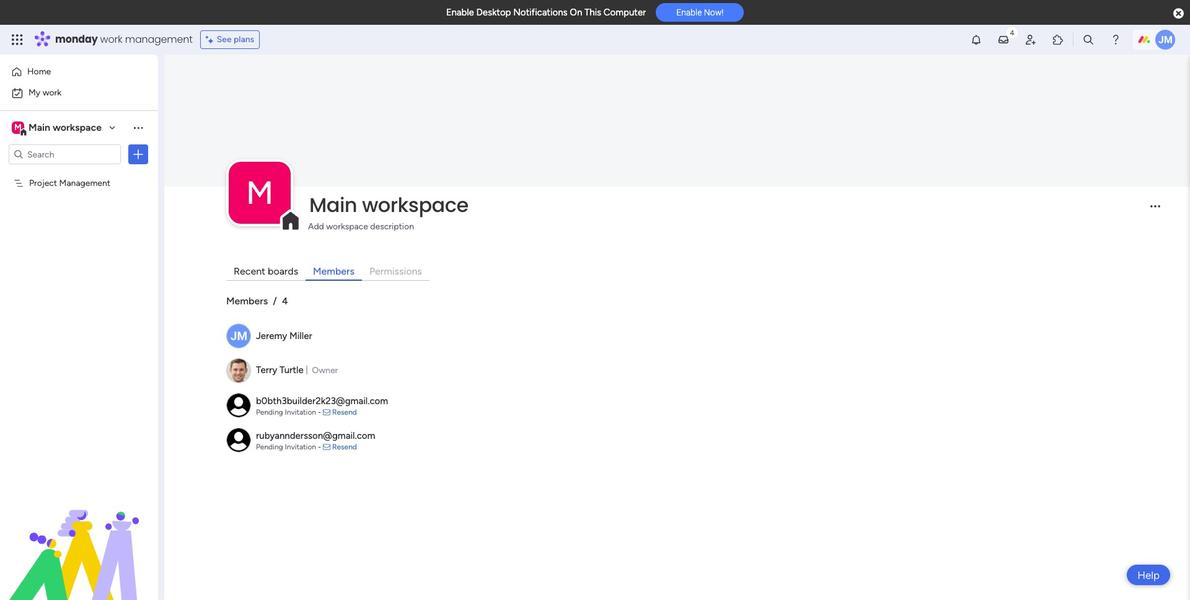 Task type: locate. For each thing, give the bounding box(es) containing it.
1 horizontal spatial work
[[100, 32, 122, 46]]

1 vertical spatial members
[[226, 295, 268, 307]]

pending
[[256, 408, 283, 417], [256, 443, 283, 451]]

0 horizontal spatial enable
[[446, 7, 474, 18]]

m inside workspace icon
[[14, 122, 22, 133]]

invitation down rubyanndersson@gmail.com
[[285, 443, 316, 451]]

workspace inside workspace selection element
[[53, 121, 102, 133]]

workspace
[[53, 121, 102, 133], [362, 191, 468, 219], [326, 221, 368, 232]]

1 resend link from the top
[[332, 408, 357, 417]]

Main workspace field
[[306, 191, 1140, 219]]

resend link
[[332, 408, 357, 417], [332, 443, 357, 451]]

m for workspace image
[[246, 174, 273, 212]]

option
[[0, 171, 158, 174]]

Search in workspace field
[[26, 147, 104, 161]]

0 horizontal spatial main
[[29, 121, 50, 133]]

pending invitation - down b0bth3builder2k23@gmail.com link
[[256, 408, 323, 417]]

main workspace up description
[[309, 191, 468, 219]]

workspace image
[[229, 162, 291, 224]]

enable left the "desktop"
[[446, 7, 474, 18]]

0 vertical spatial m
[[14, 122, 22, 133]]

- left envelope o icon
[[318, 443, 321, 451]]

1 resend from the top
[[332, 408, 357, 417]]

1 vertical spatial pending invitation -
[[256, 443, 323, 451]]

enable now!
[[676, 8, 724, 18]]

0 vertical spatial pending invitation -
[[256, 408, 323, 417]]

0 vertical spatial work
[[100, 32, 122, 46]]

members
[[313, 265, 355, 277], [226, 295, 268, 307]]

desktop
[[476, 7, 511, 18]]

main right workspace icon
[[29, 121, 50, 133]]

members for members
[[313, 265, 355, 277]]

work inside option
[[43, 87, 61, 98]]

rubyanndersson@gmail.com
[[256, 430, 375, 441]]

pending down rubyanndersson@gmail.com
[[256, 443, 283, 451]]

workspace up description
[[362, 191, 468, 219]]

b0bth3builder2k23@gmail.com link
[[256, 395, 388, 406]]

main workspace
[[29, 121, 102, 133], [309, 191, 468, 219]]

1 vertical spatial main
[[309, 191, 357, 219]]

1 vertical spatial resend
[[332, 443, 357, 451]]

enable left now!
[[676, 8, 702, 18]]

workspace options image
[[132, 121, 144, 134]]

m
[[14, 122, 22, 133], [246, 174, 273, 212]]

2 vertical spatial workspace
[[326, 221, 368, 232]]

- left envelope o image
[[318, 408, 321, 417]]

workspace right add
[[326, 221, 368, 232]]

0 vertical spatial workspace
[[53, 121, 102, 133]]

workspace up search in workspace field
[[53, 121, 102, 133]]

0 horizontal spatial work
[[43, 87, 61, 98]]

0 vertical spatial main
[[29, 121, 50, 133]]

see plans
[[217, 34, 254, 45]]

1 vertical spatial invitation
[[285, 443, 316, 451]]

boards
[[268, 265, 298, 277]]

1 vertical spatial -
[[318, 443, 321, 451]]

1 invitation from the top
[[285, 408, 316, 417]]

0 vertical spatial invitation
[[285, 408, 316, 417]]

my work link
[[7, 83, 151, 103]]

1 horizontal spatial main
[[309, 191, 357, 219]]

1 vertical spatial work
[[43, 87, 61, 98]]

pending invitation -
[[256, 408, 323, 417], [256, 443, 323, 451]]

jeremy miller link
[[256, 330, 312, 341]]

resend right envelope o icon
[[332, 443, 357, 451]]

computer
[[604, 7, 646, 18]]

members / 4
[[226, 295, 288, 307]]

management
[[59, 177, 110, 188]]

0 vertical spatial pending
[[256, 408, 283, 417]]

main workspace inside workspace selection element
[[29, 121, 102, 133]]

miller
[[290, 330, 312, 341]]

monday marketplace image
[[1052, 33, 1064, 46]]

search everything image
[[1082, 33, 1095, 46]]

-
[[318, 408, 321, 417], [318, 443, 321, 451]]

1 horizontal spatial enable
[[676, 8, 702, 18]]

2 resend from the top
[[332, 443, 357, 451]]

- for b0bth3builder2k23@gmail.com
[[318, 408, 321, 417]]

pending invitation - down rubyanndersson@gmail.com
[[256, 443, 323, 451]]

1 vertical spatial resend link
[[332, 443, 357, 451]]

main workspace up search in workspace field
[[29, 121, 102, 133]]

now!
[[704, 8, 724, 18]]

2 resend link from the top
[[332, 443, 357, 451]]

notifications image
[[970, 33, 982, 46]]

1 vertical spatial workspace
[[362, 191, 468, 219]]

0 vertical spatial main workspace
[[29, 121, 102, 133]]

0 horizontal spatial main workspace
[[29, 121, 102, 133]]

on
[[570, 7, 582, 18]]

members down add
[[313, 265, 355, 277]]

2 - from the top
[[318, 443, 321, 451]]

main
[[29, 121, 50, 133], [309, 191, 357, 219]]

resend right envelope o image
[[332, 408, 357, 417]]

main up add
[[309, 191, 357, 219]]

|
[[306, 365, 308, 375]]

resend
[[332, 408, 357, 417], [332, 443, 357, 451]]

resend link for b0bth3builder2k23@gmail.com
[[332, 408, 357, 417]]

m inside workspace image
[[246, 174, 273, 212]]

permissions
[[369, 265, 422, 277]]

work right monday
[[100, 32, 122, 46]]

resend link right envelope o image
[[332, 408, 357, 417]]

1 horizontal spatial m
[[246, 174, 273, 212]]

0 vertical spatial resend
[[332, 408, 357, 417]]

2 pending from the top
[[256, 443, 283, 451]]

m for workspace icon
[[14, 122, 22, 133]]

pending invitation - for rubyanndersson@gmail.com
[[256, 443, 323, 451]]

1 horizontal spatial main workspace
[[309, 191, 468, 219]]

0 horizontal spatial m
[[14, 122, 22, 133]]

pending down the terry
[[256, 408, 283, 417]]

0 horizontal spatial members
[[226, 295, 268, 307]]

enable for enable desktop notifications on this computer
[[446, 7, 474, 18]]

1 pending from the top
[[256, 408, 283, 417]]

resend for b0bth3builder2k23@gmail.com
[[332, 408, 357, 417]]

jeremy miller
[[256, 330, 312, 341]]

work for monday
[[100, 32, 122, 46]]

1 pending invitation - from the top
[[256, 408, 323, 417]]

1 vertical spatial pending
[[256, 443, 283, 451]]

1 - from the top
[[318, 408, 321, 417]]

monday
[[55, 32, 98, 46]]

1 horizontal spatial members
[[313, 265, 355, 277]]

main inside workspace selection element
[[29, 121, 50, 133]]

enable inside button
[[676, 8, 702, 18]]

invitation for rubyanndersson@gmail.com
[[285, 443, 316, 451]]

2 invitation from the top
[[285, 443, 316, 451]]

recent
[[234, 265, 265, 277]]

2 pending invitation - from the top
[[256, 443, 323, 451]]

enable
[[446, 7, 474, 18], [676, 8, 702, 18]]

invitation down b0bth3builder2k23@gmail.com
[[285, 408, 316, 417]]

invitation
[[285, 408, 316, 417], [285, 443, 316, 451]]

work
[[100, 32, 122, 46], [43, 87, 61, 98]]

0 vertical spatial resend link
[[332, 408, 357, 417]]

workspace selection element
[[12, 120, 104, 136]]

monday work management
[[55, 32, 193, 46]]

members left the /
[[226, 295, 268, 307]]

resend link for rubyanndersson@gmail.com
[[332, 443, 357, 451]]

work right my
[[43, 87, 61, 98]]

enable for enable now!
[[676, 8, 702, 18]]

- for rubyanndersson@gmail.com
[[318, 443, 321, 451]]

notifications
[[513, 7, 568, 18]]

project
[[29, 177, 57, 188]]

0 vertical spatial members
[[313, 265, 355, 277]]

lottie animation element
[[0, 475, 158, 600]]

project management
[[29, 177, 110, 188]]

resend link right envelope o icon
[[332, 443, 357, 451]]

0 vertical spatial -
[[318, 408, 321, 417]]

dapulse close image
[[1173, 7, 1184, 20]]

1 vertical spatial m
[[246, 174, 273, 212]]



Task type: describe. For each thing, give the bounding box(es) containing it.
lottie animation image
[[0, 475, 158, 600]]

project management list box
[[0, 170, 158, 360]]

update feed image
[[997, 33, 1010, 46]]

m button
[[229, 162, 291, 224]]

help button
[[1127, 565, 1170, 585]]

recent boards
[[234, 265, 298, 277]]

invite members image
[[1025, 33, 1037, 46]]

see
[[217, 34, 232, 45]]

turtle
[[280, 365, 304, 376]]

home
[[27, 66, 51, 77]]

terry
[[256, 365, 277, 376]]

enable desktop notifications on this computer
[[446, 7, 646, 18]]

help image
[[1110, 33, 1122, 46]]

terry turtle | owner
[[256, 365, 338, 376]]

work for my
[[43, 87, 61, 98]]

see plans button
[[200, 30, 260, 49]]

terry turtle link
[[256, 365, 304, 376]]

jeremy miller image
[[1155, 30, 1175, 50]]

rubyanndersson@gmail.com link
[[256, 430, 375, 441]]

description
[[370, 221, 414, 232]]

envelope o image
[[323, 409, 330, 416]]

resend for rubyanndersson@gmail.com
[[332, 443, 357, 451]]

home link
[[7, 62, 151, 82]]

4 image
[[1007, 25, 1018, 39]]

jeremy
[[256, 330, 287, 341]]

members for members / 4
[[226, 295, 268, 307]]

owner
[[312, 365, 338, 376]]

v2 ellipsis image
[[1150, 205, 1160, 216]]

envelope o image
[[323, 443, 330, 451]]

my work
[[29, 87, 61, 98]]

enable now! button
[[656, 3, 744, 22]]

1 vertical spatial main workspace
[[309, 191, 468, 219]]

plans
[[234, 34, 254, 45]]

pending for b0bth3builder2k23@gmail.com
[[256, 408, 283, 417]]

home option
[[7, 62, 151, 82]]

my work option
[[7, 83, 151, 103]]

pending invitation - for b0bth3builder2k23@gmail.com
[[256, 408, 323, 417]]

select product image
[[11, 33, 24, 46]]

workspace image
[[12, 121, 24, 135]]

management
[[125, 32, 193, 46]]

b0bth3builder2k23@gmail.com
[[256, 395, 388, 406]]

invitation for b0bth3builder2k23@gmail.com
[[285, 408, 316, 417]]

options image
[[132, 148, 144, 161]]

4
[[282, 295, 288, 307]]

help
[[1138, 569, 1160, 581]]

/
[[273, 295, 277, 307]]

add
[[308, 221, 324, 232]]

my
[[29, 87, 40, 98]]

this
[[585, 7, 601, 18]]

add workspace description
[[308, 221, 414, 232]]

pending for rubyanndersson@gmail.com
[[256, 443, 283, 451]]



Task type: vqa. For each thing, say whether or not it's contained in the screenshot.
the topmost work
yes



